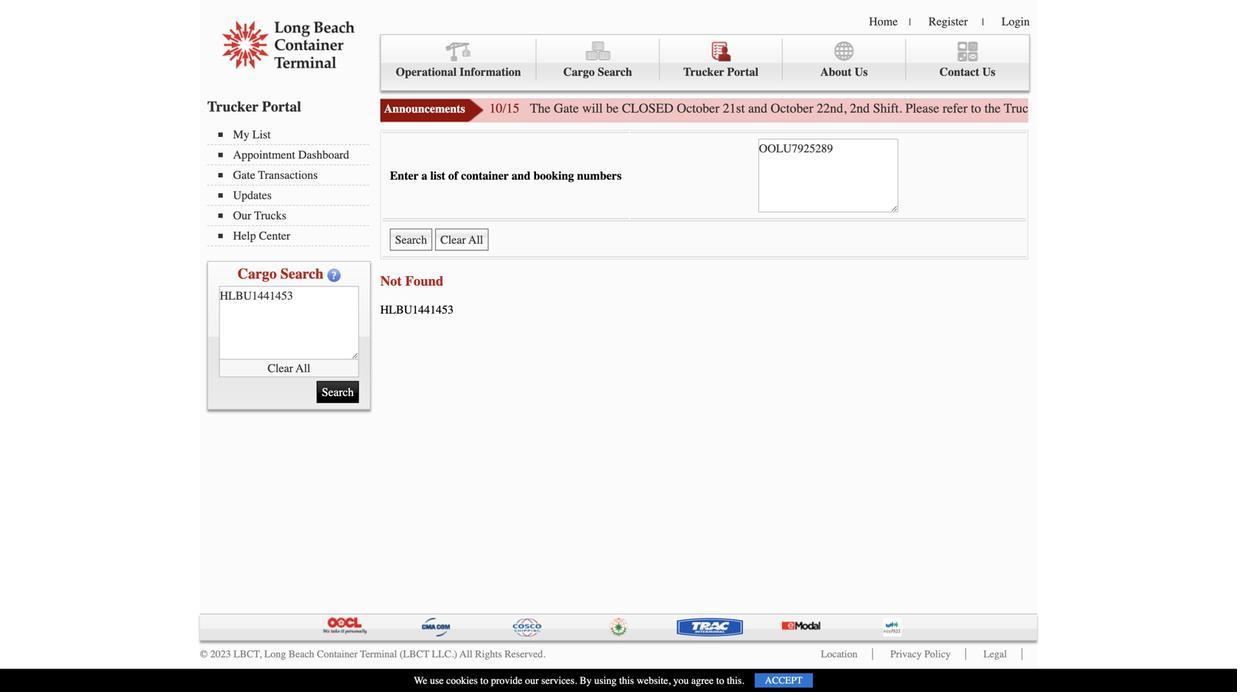 Task type: describe. For each thing, give the bounding box(es) containing it.
accept button
[[755, 673, 813, 688]]

1 horizontal spatial to
[[716, 675, 724, 686]]

10/15
[[489, 101, 519, 116]]

privacy policy
[[890, 648, 951, 660]]

menu bar containing operational information
[[380, 34, 1030, 91]]

our
[[525, 675, 539, 686]]

location link
[[821, 648, 858, 660]]

trucks
[[254, 209, 286, 222]]

1 vertical spatial cargo search
[[238, 265, 324, 282]]

not
[[380, 273, 402, 289]]

1 | from the left
[[909, 16, 911, 28]]

contact us link
[[906, 39, 1029, 80]]

operational information
[[396, 65, 521, 79]]

refer
[[943, 101, 968, 116]]

announcements
[[384, 102, 465, 116]]

shift.
[[873, 101, 902, 116]]

privacy
[[890, 648, 922, 660]]

truck
[[1004, 101, 1035, 116]]

provide
[[491, 675, 522, 686]]

trucker portal link
[[660, 39, 783, 80]]

beach
[[289, 648, 314, 660]]

us for about us
[[855, 65, 868, 79]]

register
[[929, 15, 968, 28]]

©
[[200, 648, 208, 660]]

a
[[421, 169, 427, 182]]

0 horizontal spatial cargo
[[238, 265, 277, 282]]

my list link
[[218, 128, 369, 141]]

enter
[[390, 169, 419, 182]]

list
[[252, 128, 271, 141]]

1 horizontal spatial all
[[460, 648, 472, 660]]

lbct,
[[234, 648, 262, 660]]

for
[[1156, 101, 1172, 116]]

0 horizontal spatial to
[[480, 675, 488, 686]]

list
[[430, 169, 445, 182]]

help
[[233, 229, 256, 243]]

2 horizontal spatial to
[[971, 101, 981, 116]]

21st
[[723, 101, 745, 116]]

updates
[[233, 189, 272, 202]]

cargo search inside menu bar
[[563, 65, 632, 79]]

our trucks link
[[218, 209, 369, 222]]

policy
[[924, 648, 951, 660]]

gate
[[1214, 101, 1236, 116]]

enter a list of container and booking numbers
[[390, 169, 622, 182]]

the
[[530, 101, 551, 116]]

services.
[[541, 675, 577, 686]]

1 horizontal spatial gate
[[554, 101, 579, 116]]

appointment
[[233, 148, 295, 162]]

about us
[[820, 65, 868, 79]]

clear all
[[268, 361, 310, 375]]

0 vertical spatial and
[[748, 101, 767, 116]]

10/15 the gate will be closed october 21st and october 22nd, 2nd shift. please refer to the truck gate hours web page for further gate 
[[489, 101, 1237, 116]]

long
[[264, 648, 286, 660]]

contact us
[[939, 65, 995, 79]]

we use cookies to provide our services. by using this website, you agree to this.
[[414, 675, 744, 686]]

2nd
[[850, 101, 870, 116]]

this.
[[727, 675, 744, 686]]

trucker inside menu bar
[[683, 65, 724, 79]]

further
[[1175, 101, 1211, 116]]

web
[[1102, 101, 1124, 116]]

not found
[[380, 273, 443, 289]]

hours
[[1067, 101, 1099, 116]]

legal link
[[983, 648, 1007, 660]]

contact
[[939, 65, 979, 79]]

1 october from the left
[[677, 101, 719, 116]]

clear
[[268, 361, 293, 375]]

updates link
[[218, 189, 369, 202]]

menu bar containing my list
[[207, 126, 377, 246]]

my
[[233, 128, 249, 141]]

(lbct
[[400, 648, 429, 660]]

appointment dashboard link
[[218, 148, 369, 162]]

you
[[673, 675, 689, 686]]

login
[[1002, 15, 1030, 28]]

Enter container numbers and/ or booking numbers. Press ESC to reset input box text field
[[758, 139, 898, 212]]

reserved.
[[505, 648, 545, 660]]

hlbu1441453
[[380, 303, 454, 317]]

2023
[[210, 648, 231, 660]]

gate inside my list appointment dashboard gate transactions updates our trucks help center
[[233, 168, 255, 182]]

1 horizontal spatial portal
[[727, 65, 758, 79]]

trucker portal inside menu bar
[[683, 65, 758, 79]]

all inside button
[[296, 361, 310, 375]]

0 horizontal spatial and
[[512, 169, 531, 182]]

location
[[821, 648, 858, 660]]

numbers
[[577, 169, 622, 182]]



Task type: locate. For each thing, give the bounding box(es) containing it.
booking
[[533, 169, 574, 182]]

and
[[748, 101, 767, 116], [512, 169, 531, 182]]

0 vertical spatial trucker portal
[[683, 65, 758, 79]]

2 october from the left
[[771, 101, 813, 116]]

1 horizontal spatial cargo
[[563, 65, 595, 79]]

search down help center link
[[280, 265, 324, 282]]

0 horizontal spatial cargo search
[[238, 265, 324, 282]]

trucker portal up 21st
[[683, 65, 758, 79]]

0 vertical spatial search
[[598, 65, 632, 79]]

1 vertical spatial all
[[460, 648, 472, 660]]

cargo down help
[[238, 265, 277, 282]]

be
[[606, 101, 619, 116]]

legal
[[983, 648, 1007, 660]]

0 horizontal spatial all
[[296, 361, 310, 375]]

the
[[985, 101, 1001, 116]]

october
[[677, 101, 719, 116], [771, 101, 813, 116]]

october left 22nd,
[[771, 101, 813, 116]]

our
[[233, 209, 251, 222]]

website,
[[637, 675, 671, 686]]

1 horizontal spatial search
[[598, 65, 632, 79]]

22nd,
[[817, 101, 846, 116]]

to right cookies
[[480, 675, 488, 686]]

| right home link
[[909, 16, 911, 28]]

trucker
[[683, 65, 724, 79], [207, 98, 258, 115]]

Enter container numbers and/ or booking numbers.  text field
[[219, 286, 359, 360]]

terminal
[[360, 648, 397, 660]]

1 vertical spatial and
[[512, 169, 531, 182]]

0 horizontal spatial us
[[855, 65, 868, 79]]

2 horizontal spatial gate
[[1038, 101, 1063, 116]]

about us link
[[783, 39, 906, 80]]

us right contact
[[982, 65, 995, 79]]

search up be
[[598, 65, 632, 79]]

privacy policy link
[[890, 648, 951, 660]]

trucker portal
[[683, 65, 758, 79], [207, 98, 301, 115]]

cargo search down center at the top left
[[238, 265, 324, 282]]

cargo search up will
[[563, 65, 632, 79]]

trucker up my
[[207, 98, 258, 115]]

1 vertical spatial cargo
[[238, 265, 277, 282]]

us
[[855, 65, 868, 79], [982, 65, 995, 79]]

2 us from the left
[[982, 65, 995, 79]]

cargo search
[[563, 65, 632, 79], [238, 265, 324, 282]]

accept
[[765, 675, 803, 686]]

october left 21st
[[677, 101, 719, 116]]

information
[[460, 65, 521, 79]]

cargo search link
[[537, 39, 660, 80]]

center
[[259, 229, 290, 243]]

1 horizontal spatial cargo search
[[563, 65, 632, 79]]

by
[[580, 675, 592, 686]]

all
[[296, 361, 310, 375], [460, 648, 472, 660]]

rights
[[475, 648, 502, 660]]

us for contact us
[[982, 65, 995, 79]]

agree
[[691, 675, 714, 686]]

trucker portal up list
[[207, 98, 301, 115]]

operational information link
[[381, 39, 537, 80]]

0 horizontal spatial menu bar
[[207, 126, 377, 246]]

closed
[[622, 101, 673, 116]]

transactions
[[258, 168, 318, 182]]

portal up 21st
[[727, 65, 758, 79]]

to left this.
[[716, 675, 724, 686]]

trucker up 21st
[[683, 65, 724, 79]]

0 vertical spatial trucker
[[683, 65, 724, 79]]

container
[[461, 169, 509, 182]]

1 horizontal spatial trucker
[[683, 65, 724, 79]]

1 horizontal spatial october
[[771, 101, 813, 116]]

llc.)
[[432, 648, 457, 660]]

using
[[594, 675, 617, 686]]

1 vertical spatial menu bar
[[207, 126, 377, 246]]

gate up updates
[[233, 168, 255, 182]]

0 vertical spatial portal
[[727, 65, 758, 79]]

cookies
[[446, 675, 478, 686]]

portal up my list link
[[262, 98, 301, 115]]

0 horizontal spatial gate
[[233, 168, 255, 182]]

1 vertical spatial search
[[280, 265, 324, 282]]

0 vertical spatial menu bar
[[380, 34, 1030, 91]]

1 horizontal spatial and
[[748, 101, 767, 116]]

this
[[619, 675, 634, 686]]

please
[[905, 101, 939, 116]]

1 horizontal spatial |
[[982, 16, 984, 28]]

gate right "the"
[[554, 101, 579, 116]]

None submit
[[390, 229, 432, 251], [317, 381, 359, 403], [390, 229, 432, 251], [317, 381, 359, 403]]

cargo inside menu bar
[[563, 65, 595, 79]]

| left "login" 'link'
[[982, 16, 984, 28]]

search inside menu bar
[[598, 65, 632, 79]]

login link
[[1002, 15, 1030, 28]]

will
[[582, 101, 603, 116]]

register link
[[929, 15, 968, 28]]

dashboard
[[298, 148, 349, 162]]

help center link
[[218, 229, 369, 243]]

container
[[317, 648, 358, 660]]

cargo up will
[[563, 65, 595, 79]]

1 vertical spatial trucker portal
[[207, 98, 301, 115]]

us right about
[[855, 65, 868, 79]]

0 horizontal spatial search
[[280, 265, 324, 282]]

gate right truck at the right top of the page
[[1038, 101, 1063, 116]]

home link
[[869, 15, 898, 28]]

1 horizontal spatial trucker portal
[[683, 65, 758, 79]]

and left booking
[[512, 169, 531, 182]]

0 horizontal spatial trucker
[[207, 98, 258, 115]]

use
[[430, 675, 444, 686]]

of
[[448, 169, 458, 182]]

to left the
[[971, 101, 981, 116]]

1 vertical spatial trucker
[[207, 98, 258, 115]]

None button
[[435, 229, 488, 251]]

gate
[[554, 101, 579, 116], [1038, 101, 1063, 116], [233, 168, 255, 182]]

found
[[405, 273, 443, 289]]

1 vertical spatial portal
[[262, 98, 301, 115]]

© 2023 lbct, long beach container terminal (lbct llc.) all rights reserved.
[[200, 648, 545, 660]]

my list appointment dashboard gate transactions updates our trucks help center
[[233, 128, 349, 243]]

0 horizontal spatial portal
[[262, 98, 301, 115]]

we
[[414, 675, 427, 686]]

0 vertical spatial cargo search
[[563, 65, 632, 79]]

0 horizontal spatial october
[[677, 101, 719, 116]]

search
[[598, 65, 632, 79], [280, 265, 324, 282]]

0 vertical spatial cargo
[[563, 65, 595, 79]]

operational
[[396, 65, 457, 79]]

all right llc.)
[[460, 648, 472, 660]]

all right 'clear'
[[296, 361, 310, 375]]

0 horizontal spatial |
[[909, 16, 911, 28]]

1 us from the left
[[855, 65, 868, 79]]

portal
[[727, 65, 758, 79], [262, 98, 301, 115]]

about
[[820, 65, 852, 79]]

0 horizontal spatial trucker portal
[[207, 98, 301, 115]]

and right 21st
[[748, 101, 767, 116]]

2 | from the left
[[982, 16, 984, 28]]

cargo
[[563, 65, 595, 79], [238, 265, 277, 282]]

clear all button
[[219, 360, 359, 377]]

0 vertical spatial all
[[296, 361, 310, 375]]

gate transactions link
[[218, 168, 369, 182]]

home
[[869, 15, 898, 28]]

1 horizontal spatial us
[[982, 65, 995, 79]]

to
[[971, 101, 981, 116], [480, 675, 488, 686], [716, 675, 724, 686]]

page
[[1128, 101, 1153, 116]]

1 horizontal spatial menu bar
[[380, 34, 1030, 91]]

menu bar
[[380, 34, 1030, 91], [207, 126, 377, 246]]



Task type: vqa. For each thing, say whether or not it's contained in the screenshot.
gate transactions link
yes



